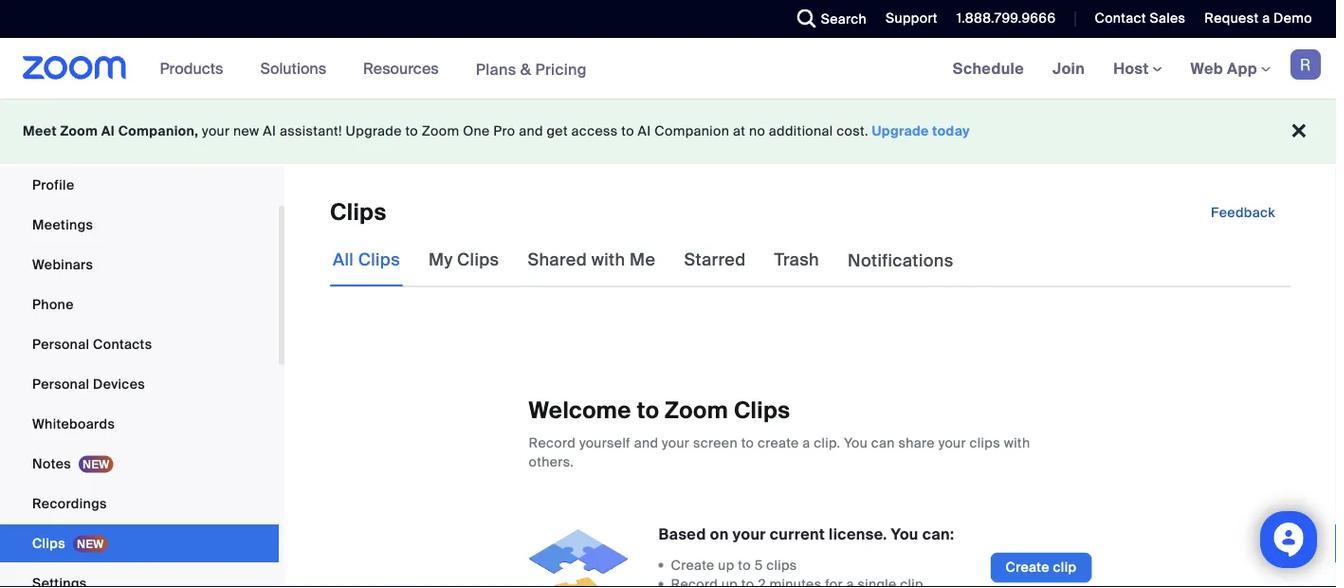 Task type: vqa. For each thing, say whether or not it's contained in the screenshot.
the bottommost right icon
no



Task type: describe. For each thing, give the bounding box(es) containing it.
demo
[[1274, 9, 1313, 27]]

a inside welcome to zoom clips record yourself and your screen to create a clip. you can share your clips with others.
[[803, 434, 811, 452]]

3 ai from the left
[[638, 122, 651, 140]]

meet zoom ai companion, your new ai assistant! upgrade to zoom one pro and get access to ai companion at no additional cost. upgrade today
[[23, 122, 970, 140]]

no
[[749, 122, 766, 140]]

license.
[[829, 524, 887, 544]]

web app button
[[1191, 58, 1271, 78]]

to down the resources dropdown button
[[405, 122, 418, 140]]

companion
[[655, 122, 730, 140]]

support
[[886, 9, 938, 27]]

resources button
[[363, 38, 447, 99]]

starred
[[684, 249, 746, 271]]

5
[[755, 556, 763, 574]]

share
[[899, 434, 935, 452]]

contact
[[1095, 9, 1147, 27]]

all clips
[[333, 249, 400, 271]]

notifications
[[848, 250, 954, 272]]

zoom logo image
[[23, 56, 127, 80]]

clips inside personal menu menu
[[32, 534, 65, 552]]

shared
[[528, 249, 587, 271]]

webinars
[[32, 256, 93, 273]]

yourself
[[579, 434, 631, 452]]

app
[[1227, 58, 1258, 78]]

phone
[[32, 295, 74, 313]]

trash tab
[[772, 233, 822, 286]]

at
[[733, 122, 746, 140]]

meetings
[[32, 216, 93, 233]]

access
[[572, 122, 618, 140]]

schedule
[[953, 58, 1024, 78]]

on
[[710, 524, 729, 544]]

meetings navigation
[[939, 38, 1336, 100]]

create for create up to 5 clips
[[671, 556, 715, 574]]

based
[[659, 524, 706, 544]]

1 ai from the left
[[101, 122, 115, 140]]

resources
[[363, 58, 439, 78]]

2 ai from the left
[[263, 122, 276, 140]]

all
[[333, 249, 354, 271]]

with inside welcome to zoom clips record yourself and your screen to create a clip. you can share your clips with others.
[[1004, 434, 1031, 452]]

assistant!
[[280, 122, 342, 140]]

feedback
[[1211, 203, 1276, 221]]

create for create clip
[[1006, 559, 1050, 576]]

profile picture image
[[1291, 49, 1321, 80]]

1.888.799.9666 button up schedule link
[[957, 9, 1056, 27]]

cost.
[[837, 122, 869, 140]]

plans
[[476, 59, 516, 79]]

meet
[[23, 122, 57, 140]]

search button
[[783, 0, 872, 38]]

meetings link
[[0, 206, 279, 244]]

my clips
[[429, 249, 499, 271]]

recordings
[[32, 495, 107, 512]]

personal contacts link
[[0, 325, 279, 363]]

me
[[630, 249, 656, 271]]

upgrade today link
[[872, 122, 970, 140]]

personal for personal devices
[[32, 375, 89, 393]]

additional
[[769, 122, 833, 140]]

record
[[529, 434, 576, 452]]

based on your current license. you can:
[[659, 524, 955, 544]]

personal contacts
[[32, 335, 152, 353]]

create clip
[[1006, 559, 1077, 576]]

&
[[520, 59, 531, 79]]

profile
[[32, 176, 74, 193]]

whiteboards link
[[0, 405, 279, 443]]

web app
[[1191, 58, 1258, 78]]

new
[[233, 122, 259, 140]]

welcome to zoom clips record yourself and your screen to create a clip. you can share your clips with others.
[[529, 396, 1031, 471]]

your right "share"
[[939, 434, 966, 452]]

personal for personal contacts
[[32, 335, 89, 353]]

recordings link
[[0, 485, 279, 523]]

2 upgrade from the left
[[872, 122, 929, 140]]

phone link
[[0, 286, 279, 323]]

zoom inside welcome to zoom clips record yourself and your screen to create a clip. you can share your clips with others.
[[665, 396, 729, 426]]

screen
[[693, 434, 738, 452]]

to left 5
[[738, 556, 751, 574]]

pricing
[[535, 59, 587, 79]]

my clips tab
[[426, 233, 502, 286]]

contact sales
[[1095, 9, 1186, 27]]

get
[[547, 122, 568, 140]]

request a demo
[[1205, 9, 1313, 27]]

schedule link
[[939, 38, 1039, 99]]

clips inside tab
[[457, 249, 499, 271]]



Task type: locate. For each thing, give the bounding box(es) containing it.
tabs of clips tab list
[[330, 233, 957, 288]]

create inside button
[[1006, 559, 1050, 576]]

and inside meet zoom ai companion, footer
[[519, 122, 543, 140]]

clips link
[[0, 525, 279, 562]]

product information navigation
[[146, 38, 601, 100]]

you left can: on the bottom of the page
[[891, 524, 919, 544]]

1 vertical spatial clips
[[767, 556, 797, 574]]

plans & pricing
[[476, 59, 587, 79]]

2 personal from the top
[[32, 375, 89, 393]]

0 horizontal spatial create
[[671, 556, 715, 574]]

to right "welcome"
[[637, 396, 659, 426]]

meet zoom ai companion, footer
[[0, 99, 1336, 164]]

upgrade
[[346, 122, 402, 140], [872, 122, 929, 140]]

1 horizontal spatial with
[[1004, 434, 1031, 452]]

pro
[[494, 122, 515, 140]]

1 vertical spatial personal
[[32, 375, 89, 393]]

1 upgrade from the left
[[346, 122, 402, 140]]

banner containing products
[[0, 38, 1336, 100]]

to left create
[[741, 434, 754, 452]]

0 vertical spatial you
[[844, 434, 868, 452]]

0 horizontal spatial a
[[803, 434, 811, 452]]

clips
[[330, 198, 387, 227], [358, 249, 400, 271], [457, 249, 499, 271], [734, 396, 791, 426], [32, 534, 65, 552]]

notes link
[[0, 445, 279, 483]]

webinars link
[[0, 246, 279, 284]]

0 horizontal spatial clips
[[767, 556, 797, 574]]

solutions
[[260, 58, 326, 78]]

0 horizontal spatial with
[[592, 249, 626, 271]]

0 vertical spatial with
[[592, 249, 626, 271]]

personal devices
[[32, 375, 145, 393]]

1 horizontal spatial create
[[1006, 559, 1050, 576]]

your inside meet zoom ai companion, footer
[[202, 122, 230, 140]]

create down based
[[671, 556, 715, 574]]

create
[[758, 434, 799, 452]]

current
[[770, 524, 825, 544]]

clip
[[1053, 559, 1077, 576]]

0 vertical spatial personal
[[32, 335, 89, 353]]

ai left the companion
[[638, 122, 651, 140]]

request
[[1205, 9, 1259, 27]]

shared with me tab
[[525, 233, 659, 286]]

clips up all clips
[[330, 198, 387, 227]]

ai right new
[[263, 122, 276, 140]]

to right access
[[622, 122, 634, 140]]

a left the clip. at the right of the page
[[803, 434, 811, 452]]

1 horizontal spatial ai
[[263, 122, 276, 140]]

create
[[671, 556, 715, 574], [1006, 559, 1050, 576]]

create clip button
[[991, 553, 1092, 583]]

with
[[592, 249, 626, 271], [1004, 434, 1031, 452]]

sales
[[1150, 9, 1186, 27]]

0 horizontal spatial upgrade
[[346, 122, 402, 140]]

and
[[519, 122, 543, 140], [634, 434, 659, 452]]

zoom left one
[[422, 122, 459, 140]]

profile link
[[0, 166, 279, 204]]

web
[[1191, 58, 1224, 78]]

your left new
[[202, 122, 230, 140]]

1 horizontal spatial zoom
[[422, 122, 459, 140]]

0 horizontal spatial you
[[844, 434, 868, 452]]

personal up the whiteboards
[[32, 375, 89, 393]]

1 vertical spatial and
[[634, 434, 659, 452]]

starred tab
[[681, 233, 749, 286]]

contacts
[[93, 335, 152, 353]]

1 horizontal spatial a
[[1263, 9, 1270, 27]]

and left get
[[519, 122, 543, 140]]

join
[[1053, 58, 1085, 78]]

0 vertical spatial clips
[[970, 434, 1001, 452]]

2 horizontal spatial zoom
[[665, 396, 729, 426]]

personal devices link
[[0, 365, 279, 403]]

one
[[463, 122, 490, 140]]

personal down phone
[[32, 335, 89, 353]]

with inside tab
[[592, 249, 626, 271]]

you inside welcome to zoom clips record yourself and your screen to create a clip. you can share your clips with others.
[[844, 434, 868, 452]]

upgrade right the cost.
[[872, 122, 929, 140]]

1 horizontal spatial clips
[[970, 434, 1001, 452]]

clips
[[970, 434, 1001, 452], [767, 556, 797, 574]]

1.888.799.9666 button
[[943, 0, 1061, 38], [957, 9, 1056, 27]]

host button
[[1114, 58, 1162, 78]]

1 horizontal spatial you
[[891, 524, 919, 544]]

plans & pricing link
[[476, 59, 587, 79], [476, 59, 587, 79]]

devices
[[93, 375, 145, 393]]

your right on
[[733, 524, 766, 544]]

shared with me
[[528, 249, 656, 271]]

1 horizontal spatial and
[[634, 434, 659, 452]]

products button
[[160, 38, 232, 99]]

clip.
[[814, 434, 841, 452]]

clips right "share"
[[970, 434, 1001, 452]]

a left demo
[[1263, 9, 1270, 27]]

a
[[1263, 9, 1270, 27], [803, 434, 811, 452]]

host
[[1114, 58, 1153, 78]]

clips inside welcome to zoom clips record yourself and your screen to create a clip. you can share your clips with others.
[[970, 434, 1001, 452]]

clips inside welcome to zoom clips record yourself and your screen to create a clip. you can share your clips with others.
[[734, 396, 791, 426]]

1 vertical spatial you
[[891, 524, 919, 544]]

1.888.799.9666 button up schedule
[[943, 0, 1061, 38]]

clips inside 'tab'
[[358, 249, 400, 271]]

support link
[[872, 0, 943, 38], [886, 9, 938, 27]]

can:
[[923, 524, 955, 544]]

today
[[933, 122, 970, 140]]

products
[[160, 58, 223, 78]]

create left clip
[[1006, 559, 1050, 576]]

0 horizontal spatial and
[[519, 122, 543, 140]]

upgrade down product information navigation
[[346, 122, 402, 140]]

ai
[[101, 122, 115, 140], [263, 122, 276, 140], [638, 122, 651, 140]]

request a demo link
[[1191, 0, 1336, 38], [1205, 9, 1313, 27]]

2 horizontal spatial ai
[[638, 122, 651, 140]]

personal inside personal devices link
[[32, 375, 89, 393]]

others.
[[529, 453, 574, 471]]

clips right all
[[358, 249, 400, 271]]

you
[[844, 434, 868, 452], [891, 524, 919, 544]]

your left screen
[[662, 434, 690, 452]]

0 vertical spatial a
[[1263, 9, 1270, 27]]

0 vertical spatial and
[[519, 122, 543, 140]]

whiteboards
[[32, 415, 115, 433]]

ai left companion,
[[101, 122, 115, 140]]

1 personal from the top
[[32, 335, 89, 353]]

welcome
[[529, 396, 632, 426]]

search
[[821, 10, 867, 28]]

create up to 5 clips
[[671, 556, 797, 574]]

you left can
[[844, 434, 868, 452]]

zoom up screen
[[665, 396, 729, 426]]

zoom right meet
[[60, 122, 98, 140]]

all clips tab
[[330, 233, 403, 286]]

your
[[202, 122, 230, 140], [662, 434, 690, 452], [939, 434, 966, 452], [733, 524, 766, 544]]

clips right 5
[[767, 556, 797, 574]]

companion,
[[118, 122, 199, 140]]

personal menu menu
[[0, 126, 279, 587]]

notes
[[32, 455, 71, 472]]

contact sales link
[[1081, 0, 1191, 38], [1095, 9, 1186, 27]]

1 vertical spatial with
[[1004, 434, 1031, 452]]

clips up create
[[734, 396, 791, 426]]

personal inside personal contacts link
[[32, 335, 89, 353]]

0 horizontal spatial ai
[[101, 122, 115, 140]]

solutions button
[[260, 38, 335, 99]]

clips down "recordings"
[[32, 534, 65, 552]]

clips right my
[[457, 249, 499, 271]]

up
[[718, 556, 735, 574]]

join link
[[1039, 38, 1099, 99]]

can
[[872, 434, 895, 452]]

to
[[405, 122, 418, 140], [622, 122, 634, 140], [637, 396, 659, 426], [741, 434, 754, 452], [738, 556, 751, 574]]

trash
[[775, 249, 819, 271]]

and right yourself on the left of page
[[634, 434, 659, 452]]

and inside welcome to zoom clips record yourself and your screen to create a clip. you can share your clips with others.
[[634, 434, 659, 452]]

banner
[[0, 38, 1336, 100]]

1 vertical spatial a
[[803, 434, 811, 452]]

my
[[429, 249, 453, 271]]

feedback button
[[1196, 197, 1291, 228]]

1 horizontal spatial upgrade
[[872, 122, 929, 140]]

1.888.799.9666
[[957, 9, 1056, 27]]

0 horizontal spatial zoom
[[60, 122, 98, 140]]



